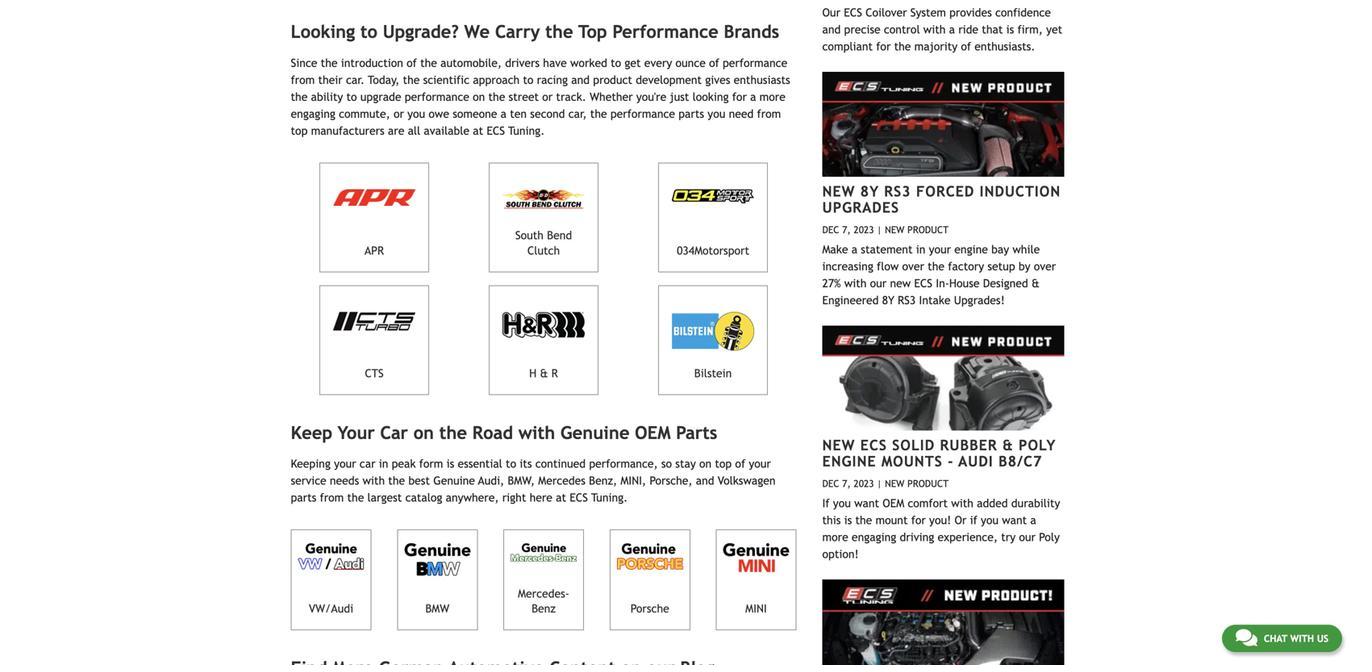 Task type: vqa. For each thing, say whether or not it's contained in the screenshot.
the bottom Product
yes



Task type: describe. For each thing, give the bounding box(es) containing it.
car,
[[569, 107, 587, 120]]

on inside since the introduction of the automobile, drivers have worked to get every ounce of performance from their car. today, the scientific approach to racing and product development gives enthusiasts the ability to upgrade performance on the street or track.  whether you're just looking for a more engaging commute, or you owe someone a ten second car, the performance parts you need from top manufacturers are all available at ecs tuning.
[[473, 90, 485, 103]]

the up scientific
[[421, 56, 437, 69]]

the left ability
[[291, 90, 308, 103]]

you!
[[930, 514, 952, 526]]

bilstein link
[[659, 285, 768, 395]]

8y inside dec 7, 2023 | new product make a statement in your engine bay while increasing flow over the factory setup by over 27% with our new ecs in-house designed & engineered 8y rs3 intake upgrades!
[[883, 294, 895, 306]]

1 horizontal spatial your
[[749, 457, 771, 470]]

ecs inside the keeping your car in peak form is essential to its continued performance, so stay on top of your service needs with the best genuine audi, bmw, mercedes benz, mini, porsche, and volkswagen parts from the largest catalog anywhere, right here at ecs tuning.
[[570, 491, 588, 504]]

automobile,
[[441, 56, 502, 69]]

genuine inside the keeping your car in peak form is essential to its continued performance, so stay on top of your service needs with the best genuine audi, bmw, mercedes benz, mini, porsche, and volkswagen parts from the largest catalog anywhere, right here at ecs tuning.
[[434, 474, 475, 487]]

have
[[543, 56, 567, 69]]

product for forced
[[908, 224, 949, 235]]

continued
[[536, 457, 586, 470]]

street
[[509, 90, 539, 103]]

looking to upgrade? we carry the top performance brands
[[291, 22, 780, 42]]

option!
[[823, 547, 859, 560]]

of inside our ecs coilover system provides confidence and precise control with a ride that is firm, yet compliant for the majority of enthusiasts.
[[962, 40, 972, 53]]

for inside our ecs coilover system provides confidence and precise control with a ride that is firm, yet compliant for the majority of enthusiasts.
[[877, 40, 891, 53]]

& inside dec 7, 2023 | new product make a statement in your engine bay while increasing flow over the factory setup by over 27% with our new ecs in-house designed & engineered 8y rs3 intake upgrades!
[[1032, 277, 1040, 290]]

mounts
[[882, 453, 943, 470]]

engine
[[955, 243, 989, 256]]

upgrades!
[[955, 294, 1005, 306]]

a down enthusiasts
[[751, 90, 757, 103]]

with inside the keeping your car in peak form is essential to its continued performance, so stay on top of your service needs with the best genuine audi, bmw, mercedes benz, mini, porsche, and volkswagen parts from the largest catalog anywhere, right here at ecs tuning.
[[363, 474, 385, 487]]

system
[[911, 6, 947, 19]]

manufacturers
[[311, 124, 385, 137]]

form
[[419, 457, 443, 470]]

1 over from the left
[[903, 260, 925, 273]]

comments image
[[1236, 628, 1258, 647]]

control
[[884, 23, 921, 36]]

our ecs coilover system provides confidence and precise control with a ride that is firm, yet compliant for the majority of enthusiasts.
[[823, 6, 1063, 53]]

top inside the keeping your car in peak form is essential to its continued performance, so stay on top of your service needs with the best genuine audi, bmw, mercedes benz, mini, porsche, and volkswagen parts from the largest catalog anywhere, right here at ecs tuning.
[[715, 457, 732, 470]]

brands
[[724, 22, 780, 42]]

essential
[[458, 457, 503, 470]]

new inside dec 7, 2023 | new product if you want oem comfort with added durability this is the mount for you! or if you want a more engaging driving experience, try our poly option!
[[885, 478, 905, 489]]

engaging inside since the introduction of the automobile, drivers have worked to get every ounce of performance from their car. today, the scientific approach to racing and product development gives enthusiasts the ability to upgrade performance on the street or track.  whether you're just looking for a more engaging commute, or you owe someone a ten second car, the performance parts you need from top manufacturers are all available at ecs tuning.
[[291, 107, 336, 120]]

parts
[[676, 422, 718, 443]]

-
[[948, 453, 954, 470]]

mercedes-
[[518, 587, 570, 600]]

solid
[[893, 436, 935, 453]]

our inside dec 7, 2023 | new product if you want oem comfort with added durability this is the mount for you! or if you want a more engaging driving experience, try our poly option!
[[1020, 530, 1036, 543]]

mount
[[876, 514, 908, 526]]

south bend clutch link
[[489, 163, 599, 272]]

chat
[[1265, 633, 1288, 644]]

approach
[[473, 73, 520, 86]]

performance,
[[589, 457, 658, 470]]

carry
[[495, 22, 540, 42]]

us
[[1318, 633, 1329, 644]]

0 vertical spatial want
[[855, 497, 880, 509]]

new inside new 8y rs3 forced induction upgrades
[[823, 183, 856, 200]]

majority
[[915, 40, 958, 53]]

its
[[520, 457, 532, 470]]

car
[[360, 457, 376, 470]]

of down upgrade?
[[407, 56, 417, 69]]

induction
[[980, 183, 1061, 200]]

apr link
[[320, 163, 429, 272]]

1 horizontal spatial performance
[[611, 107, 676, 120]]

today,
[[368, 73, 400, 86]]

available
[[424, 124, 470, 137]]

scientific
[[423, 73, 470, 86]]

cts
[[365, 367, 384, 380]]

porsche
[[631, 602, 670, 615]]

factory
[[948, 260, 985, 273]]

mercedes- benz
[[518, 587, 570, 615]]

1 vertical spatial on
[[414, 422, 434, 443]]

to inside the keeping your car in peak form is essential to its continued performance, so stay on top of your service needs with the best genuine audi, bmw, mercedes benz, mini, porsche, and volkswagen parts from the largest catalog anywhere, right here at ecs tuning.
[[506, 457, 517, 470]]

h & r link
[[489, 285, 599, 395]]

car
[[380, 422, 408, 443]]

the inside our ecs coilover system provides confidence and precise control with a ride that is firm, yet compliant for the majority of enthusiasts.
[[895, 40, 912, 53]]

increasing
[[823, 260, 874, 273]]

product for rubber
[[908, 478, 949, 489]]

worked
[[571, 56, 608, 69]]

ecs inside dec 7, 2023 | new product make a statement in your engine bay while increasing flow over the factory setup by over 27% with our new ecs in-house designed & engineered 8y rs3 intake upgrades!
[[915, 277, 933, 290]]

you right if
[[834, 497, 851, 509]]

upgrade
[[361, 90, 402, 103]]

are
[[388, 124, 405, 137]]

your inside dec 7, 2023 | new product make a statement in your engine bay while increasing flow over the factory setup by over 27% with our new ecs in-house designed & engineered 8y rs3 intake upgrades!
[[929, 243, 952, 256]]

a left ten
[[501, 107, 507, 120]]

catalog
[[406, 491, 443, 504]]

more inside dec 7, 2023 | new product if you want oem comfort with added durability this is the mount for you! or if you want a more engaging driving experience, try our poly option!
[[823, 530, 849, 543]]

if
[[823, 497, 830, 509]]

since the introduction of the automobile, drivers have worked to get every ounce of performance from their car. today, the scientific approach to racing and product development gives enthusiasts the ability to upgrade performance on the street or track.  whether you're just looking for a more engaging commute, or you owe someone a ten second car, the performance parts you need from top manufacturers are all available at ecs tuning.
[[291, 56, 791, 137]]

| for ecs
[[877, 478, 883, 489]]

need
[[729, 107, 754, 120]]

and inside our ecs coilover system provides confidence and precise control with a ride that is firm, yet compliant for the majority of enthusiasts.
[[823, 23, 841, 36]]

needs
[[330, 474, 359, 487]]

the down approach
[[489, 90, 505, 103]]

keep
[[291, 422, 333, 443]]

on inside the keeping your car in peak form is essential to its continued performance, so stay on top of your service needs with the best genuine audi, bmw, mercedes benz, mini, porsche, and volkswagen parts from the largest catalog anywhere, right here at ecs tuning.
[[700, 457, 712, 470]]

is inside dec 7, 2023 | new product if you want oem comfort with added durability this is the mount for you! or if you want a more engaging driving experience, try our poly option!
[[845, 514, 852, 526]]

coilover
[[866, 6, 908, 19]]

you right 'if'
[[981, 514, 999, 526]]

rubber
[[941, 436, 998, 453]]

ecs inside new ecs solid rubber & poly engine mounts - audi b8/c7
[[861, 436, 888, 453]]

our inside dec 7, 2023 | new product make a statement in your engine bay while increasing flow over the factory setup by over 27% with our new ecs in-house designed & engineered 8y rs3 intake upgrades!
[[871, 277, 887, 290]]

more inside since the introduction of the automobile, drivers have worked to get every ounce of performance from their car. today, the scientific approach to racing and product development gives enthusiasts the ability to upgrade performance on the street or track.  whether you're just looking for a more engaging commute, or you owe someone a ten second car, the performance parts you need from top manufacturers are all available at ecs tuning.
[[760, 90, 786, 103]]

2023 for 8y
[[854, 224, 875, 235]]

with inside our ecs coilover system provides confidence and precise control with a ride that is firm, yet compliant for the majority of enthusiasts.
[[924, 23, 946, 36]]

or
[[955, 514, 967, 526]]

with up its
[[519, 422, 555, 443]]

2023 for ecs
[[854, 478, 875, 489]]

tuning. inside the keeping your car in peak form is essential to its continued performance, so stay on top of your service needs with the best genuine audi, bmw, mercedes benz, mini, porsche, and volkswagen parts from the largest catalog anywhere, right here at ecs tuning.
[[592, 491, 628, 504]]

precise
[[845, 23, 881, 36]]

tuning. inside since the introduction of the automobile, drivers have worked to get every ounce of performance from their car. today, the scientific approach to racing and product development gives enthusiasts the ability to upgrade performance on the street or track.  whether you're just looking for a more engaging commute, or you owe someone a ten second car, the performance parts you need from top manufacturers are all available at ecs tuning.
[[508, 124, 545, 137]]

bmw,
[[508, 474, 535, 487]]

mini
[[746, 602, 767, 615]]

south bend clutch
[[516, 229, 572, 257]]

experience,
[[938, 530, 998, 543]]

new ecs solid rubber & poly engine mounts - audi b8/c7 image
[[823, 325, 1065, 430]]

new 8y rs3 forced induction upgrades
[[823, 183, 1061, 216]]

at inside the keeping your car in peak form is essential to its continued performance, so stay on top of your service needs with the best genuine audi, bmw, mercedes benz, mini, porsche, and volkswagen parts from the largest catalog anywhere, right here at ecs tuning.
[[556, 491, 567, 504]]

you down the looking
[[708, 107, 726, 120]]

the up their
[[321, 56, 338, 69]]

flow
[[877, 260, 899, 273]]

chat with us link
[[1223, 625, 1343, 652]]

your
[[338, 422, 375, 443]]

engaging inside dec 7, 2023 | new product if you want oem comfort with added durability this is the mount for you! or if you want a more engaging driving experience, try our poly option!
[[852, 530, 897, 543]]

looking
[[291, 22, 355, 42]]

audi
[[959, 453, 994, 470]]

of inside the keeping your car in peak form is essential to its continued performance, so stay on top of your service needs with the best genuine audi, bmw, mercedes benz, mini, porsche, and volkswagen parts from the largest catalog anywhere, right here at ecs tuning.
[[736, 457, 746, 470]]

commute,
[[339, 107, 390, 120]]

27%
[[823, 277, 841, 290]]

bend
[[547, 229, 572, 242]]

audi,
[[478, 474, 505, 487]]

gives
[[706, 73, 731, 86]]

a inside dec 7, 2023 | new product if you want oem comfort with added durability this is the mount for you! or if you want a more engaging driving experience, try our poly option!
[[1031, 514, 1037, 526]]

to up introduction on the top
[[361, 22, 378, 42]]

bilstein
[[695, 367, 732, 380]]

peak
[[392, 457, 416, 470]]

to left get
[[611, 56, 622, 69]]



Task type: locate. For each thing, give the bounding box(es) containing it.
0 vertical spatial on
[[473, 90, 485, 103]]

1 vertical spatial parts
[[291, 491, 317, 504]]

vw/audi
[[309, 602, 354, 615]]

dec inside dec 7, 2023 | new product make a statement in your engine bay while increasing flow over the factory setup by over 27% with our new ecs in-house designed & engineered 8y rs3 intake upgrades!
[[823, 224, 840, 235]]

you
[[408, 107, 425, 120], [708, 107, 726, 120], [834, 497, 851, 509], [981, 514, 999, 526]]

enthusiasts.
[[975, 40, 1036, 53]]

7, for new 8y rs3 forced induction upgrades
[[843, 224, 851, 235]]

on right car
[[414, 422, 434, 443]]

2 7, from the top
[[843, 478, 851, 489]]

rs3
[[885, 183, 912, 200], [898, 294, 916, 306]]

over right by
[[1034, 260, 1057, 273]]

new
[[891, 277, 911, 290]]

& right designed
[[1032, 277, 1040, 290]]

1 vertical spatial from
[[757, 107, 781, 120]]

the down the peak
[[388, 474, 405, 487]]

the down the needs in the left of the page
[[347, 491, 364, 504]]

1 horizontal spatial engaging
[[852, 530, 897, 543]]

while
[[1013, 243, 1040, 256]]

with inside dec 7, 2023 | new product if you want oem comfort with added durability this is the mount for you! or if you want a more engaging driving experience, try our poly option!
[[952, 497, 974, 509]]

house
[[950, 277, 980, 290]]

and down stay
[[696, 474, 715, 487]]

2 vertical spatial &
[[1003, 436, 1014, 453]]

performance up owe
[[405, 90, 470, 103]]

since
[[291, 56, 318, 69]]

looking
[[693, 90, 729, 103]]

0 horizontal spatial is
[[447, 457, 455, 470]]

0 vertical spatial rs3
[[885, 183, 912, 200]]

1 horizontal spatial tuning.
[[592, 491, 628, 504]]

new up make
[[823, 183, 856, 200]]

is right form
[[447, 457, 455, 470]]

new inside dec 7, 2023 | new product make a statement in your engine bay while increasing flow over the factory setup by over 27% with our new ecs in-house designed & engineered 8y rs3 intake upgrades!
[[885, 224, 905, 235]]

largest
[[368, 491, 402, 504]]

7, inside dec 7, 2023 | new product if you want oem comfort with added durability this is the mount for you! or if you want a more engaging driving experience, try our poly option!
[[843, 478, 851, 489]]

2 vertical spatial and
[[696, 474, 715, 487]]

0 vertical spatial parts
[[679, 107, 705, 120]]

0 horizontal spatial tuning.
[[508, 124, 545, 137]]

bmw link
[[397, 530, 478, 630]]

1 vertical spatial or
[[394, 107, 404, 120]]

poly up durability
[[1019, 436, 1057, 453]]

your up the needs in the left of the page
[[334, 457, 356, 470]]

the up form
[[440, 422, 467, 443]]

1 vertical spatial rs3
[[898, 294, 916, 306]]

designed
[[984, 277, 1029, 290]]

1 horizontal spatial from
[[320, 491, 344, 504]]

2 horizontal spatial on
[[700, 457, 712, 470]]

1 vertical spatial top
[[715, 457, 732, 470]]

1 horizontal spatial &
[[1003, 436, 1014, 453]]

2 vertical spatial performance
[[611, 107, 676, 120]]

is up enthusiasts.
[[1007, 23, 1015, 36]]

ride
[[959, 23, 979, 36]]

second
[[530, 107, 565, 120]]

8y down new
[[883, 294, 895, 306]]

more down enthusiasts
[[760, 90, 786, 103]]

0 vertical spatial 7,
[[843, 224, 851, 235]]

0 horizontal spatial our
[[871, 277, 887, 290]]

all
[[408, 124, 421, 137]]

0 vertical spatial is
[[1007, 23, 1015, 36]]

on right stay
[[700, 457, 712, 470]]

for down control
[[877, 40, 891, 53]]

0 vertical spatial &
[[1032, 277, 1040, 290]]

0 vertical spatial more
[[760, 90, 786, 103]]

from down the needs in the left of the page
[[320, 491, 344, 504]]

| for 8y
[[877, 224, 883, 235]]

to left its
[[506, 457, 517, 470]]

a inside our ecs coilover system provides confidence and precise control with a ride that is firm, yet compliant for the majority of enthusiasts.
[[950, 23, 956, 36]]

try
[[1002, 530, 1016, 543]]

2 2023 from the top
[[854, 478, 875, 489]]

with up or
[[952, 497, 974, 509]]

2 dec from the top
[[823, 478, 840, 489]]

genuine up anywhere,
[[434, 474, 475, 487]]

& inside new ecs solid rubber & poly engine mounts - audi b8/c7
[[1003, 436, 1014, 453]]

1 vertical spatial our
[[1020, 530, 1036, 543]]

new ecs solid rubber & poly engine mounts - audi b8/c7 link
[[823, 436, 1057, 470]]

poly inside new ecs solid rubber & poly engine mounts - audi b8/c7
[[1019, 436, 1057, 453]]

product
[[908, 224, 949, 235], [908, 478, 949, 489]]

parts down the just
[[679, 107, 705, 120]]

with inside dec 7, 2023 | new product make a statement in your engine bay while increasing flow over the factory setup by over 27% with our new ecs in-house designed & engineered 8y rs3 intake upgrades!
[[845, 277, 867, 290]]

ecs inside since the introduction of the automobile, drivers have worked to get every ounce of performance from their car. today, the scientific approach to racing and product development gives enthusiasts the ability to upgrade performance on the street or track.  whether you're just looking for a more engaging commute, or you owe someone a ten second car, the performance parts you need from top manufacturers are all available at ecs tuning.
[[487, 124, 505, 137]]

forced
[[917, 183, 975, 200]]

tuning.
[[508, 124, 545, 137], [592, 491, 628, 504]]

a inside dec 7, 2023 | new product make a statement in your engine bay while increasing flow over the factory setup by over 27% with our new ecs in-house designed & engineered 8y rs3 intake upgrades!
[[852, 243, 858, 256]]

top left manufacturers on the top left
[[291, 124, 308, 137]]

compliant
[[823, 40, 873, 53]]

and inside since the introduction of the automobile, drivers have worked to get every ounce of performance from their car. today, the scientific approach to racing and product development gives enthusiasts the ability to upgrade performance on the street or track.  whether you're just looking for a more engaging commute, or you owe someone a ten second car, the performance parts you need from top manufacturers are all available at ecs tuning.
[[572, 73, 590, 86]]

and down our
[[823, 23, 841, 36]]

new down the mounts
[[885, 478, 905, 489]]

1 vertical spatial genuine
[[434, 474, 475, 487]]

performance up enthusiasts
[[723, 56, 788, 69]]

in-
[[936, 277, 950, 290]]

is right this
[[845, 514, 852, 526]]

rs3 left forced
[[885, 183, 912, 200]]

volkswagen
[[718, 474, 776, 487]]

at down someone on the top
[[473, 124, 484, 137]]

ten
[[510, 107, 527, 120]]

in right 'statement'
[[917, 243, 926, 256]]

1 vertical spatial in
[[379, 457, 389, 470]]

1 horizontal spatial on
[[473, 90, 485, 103]]

enthusiasts
[[734, 73, 791, 86]]

to
[[361, 22, 378, 42], [611, 56, 622, 69], [523, 73, 534, 86], [347, 90, 357, 103], [506, 457, 517, 470]]

1 2023 from the top
[[854, 224, 875, 235]]

that
[[982, 23, 1004, 36]]

|
[[877, 224, 883, 235], [877, 478, 883, 489]]

in inside the keeping your car in peak form is essential to its continued performance, so stay on top of your service needs with the best genuine audi, bmw, mercedes benz, mini, porsche, and volkswagen parts from the largest catalog anywhere, right here at ecs tuning.
[[379, 457, 389, 470]]

genuine
[[561, 422, 630, 443], [434, 474, 475, 487]]

top inside since the introduction of the automobile, drivers have worked to get every ounce of performance from their car. today, the scientific approach to racing and product development gives enthusiasts the ability to upgrade performance on the street or track.  whether you're just looking for a more engaging commute, or you owe someone a ten second car, the performance parts you need from top manufacturers are all available at ecs tuning.
[[291, 124, 308, 137]]

performance down you're
[[611, 107, 676, 120]]

setup
[[988, 260, 1016, 273]]

1 vertical spatial |
[[877, 478, 883, 489]]

on
[[473, 90, 485, 103], [414, 422, 434, 443], [700, 457, 712, 470]]

7, down engine
[[843, 478, 851, 489]]

bay
[[992, 243, 1010, 256]]

product inside dec 7, 2023 | new product if you want oem comfort with added durability this is the mount for you! or if you want a more engaging driving experience, try our poly option!
[[908, 478, 949, 489]]

top up the volkswagen
[[715, 457, 732, 470]]

south
[[516, 229, 544, 242]]

1 horizontal spatial in
[[917, 243, 926, 256]]

1 7, from the top
[[843, 224, 851, 235]]

0 vertical spatial oem
[[635, 422, 671, 443]]

introduction
[[341, 56, 403, 69]]

1 vertical spatial 8y
[[883, 294, 895, 306]]

0 horizontal spatial engaging
[[291, 107, 336, 120]]

new 8y rs3 forced induction upgrades image
[[823, 72, 1065, 177]]

0 vertical spatial 2023
[[854, 224, 875, 235]]

a
[[950, 23, 956, 36], [751, 90, 757, 103], [501, 107, 507, 120], [852, 243, 858, 256], [1031, 514, 1037, 526]]

1 vertical spatial 7,
[[843, 478, 851, 489]]

1 horizontal spatial our
[[1020, 530, 1036, 543]]

vw/audi link
[[291, 530, 372, 630]]

service
[[291, 474, 327, 487]]

new 8y rs3 forced induction upgrades link
[[823, 183, 1061, 216]]

with down car
[[363, 474, 385, 487]]

at inside since the introduction of the automobile, drivers have worked to get every ounce of performance from their car. today, the scientific approach to racing and product development gives enthusiasts the ability to upgrade performance on the street or track.  whether you're just looking for a more engaging commute, or you owe someone a ten second car, the performance parts you need from top manufacturers are all available at ecs tuning.
[[473, 124, 484, 137]]

the down control
[[895, 40, 912, 53]]

1 vertical spatial product
[[908, 478, 949, 489]]

with up engineered
[[845, 277, 867, 290]]

0 horizontal spatial more
[[760, 90, 786, 103]]

to up the street
[[523, 73, 534, 86]]

or up second
[[543, 90, 553, 103]]

& left r
[[540, 367, 548, 380]]

driving
[[900, 530, 935, 543]]

yet
[[1047, 23, 1063, 36]]

0 horizontal spatial &
[[540, 367, 548, 380]]

2 horizontal spatial is
[[1007, 23, 1015, 36]]

oem up so
[[635, 422, 671, 443]]

0 horizontal spatial your
[[334, 457, 356, 470]]

0 vertical spatial top
[[291, 124, 308, 137]]

new up 'statement'
[[885, 224, 905, 235]]

1 vertical spatial oem
[[883, 497, 905, 509]]

1 horizontal spatial 8y
[[883, 294, 895, 306]]

tuning. down ten
[[508, 124, 545, 137]]

0 vertical spatial genuine
[[561, 422, 630, 443]]

1 horizontal spatial is
[[845, 514, 852, 526]]

firm,
[[1018, 23, 1043, 36]]

engaging
[[291, 107, 336, 120], [852, 530, 897, 543]]

tuning. down the "benz," on the left of page
[[592, 491, 628, 504]]

is inside the keeping your car in peak form is essential to its continued performance, so stay on top of your service needs with the best genuine audi, bmw, mercedes benz, mini, porsche, and volkswagen parts from the largest catalog anywhere, right here at ecs tuning.
[[447, 457, 455, 470]]

the right today, at the top left of page
[[403, 73, 420, 86]]

1 horizontal spatial genuine
[[561, 422, 630, 443]]

over up new
[[903, 260, 925, 273]]

you up all
[[408, 107, 425, 120]]

new up if
[[823, 436, 856, 453]]

benz
[[532, 602, 556, 615]]

parts inside since the introduction of the automobile, drivers have worked to get every ounce of performance from their car. today, the scientific approach to racing and product development gives enthusiasts the ability to upgrade performance on the street or track.  whether you're just looking for a more engaging commute, or you owe someone a ten second car, the performance parts you need from top manufacturers are all available at ecs tuning.
[[679, 107, 705, 120]]

0 horizontal spatial or
[[394, 107, 404, 120]]

0 horizontal spatial genuine
[[434, 474, 475, 487]]

at down mercedes
[[556, 491, 567, 504]]

| inside dec 7, 2023 | new product make a statement in your engine bay while increasing flow over the factory setup by over 27% with our new ecs in-house designed & engineered 8y rs3 intake upgrades!
[[877, 224, 883, 235]]

confidence
[[996, 6, 1052, 19]]

of down the ride
[[962, 40, 972, 53]]

performance
[[613, 22, 719, 42]]

1 dec from the top
[[823, 224, 840, 235]]

durability
[[1012, 497, 1061, 509]]

1 horizontal spatial and
[[696, 474, 715, 487]]

1 vertical spatial for
[[733, 90, 747, 103]]

just
[[670, 90, 690, 103]]

engaging down ability
[[291, 107, 336, 120]]

product inside dec 7, 2023 | new product make a statement in your engine bay while increasing flow over the factory setup by over 27% with our new ecs in-house designed & engineered 8y rs3 intake upgrades!
[[908, 224, 949, 235]]

new inside new ecs solid rubber & poly engine mounts - audi b8/c7
[[823, 436, 856, 453]]

product down new 8y rs3 forced induction upgrades
[[908, 224, 949, 235]]

1 | from the top
[[877, 224, 883, 235]]

the up have
[[546, 22, 573, 42]]

parts
[[679, 107, 705, 120], [291, 491, 317, 504]]

from inside the keeping your car in peak form is essential to its continued performance, so stay on top of your service needs with the best genuine audi, bmw, mercedes benz, mini, porsche, and volkswagen parts from the largest catalog anywhere, right here at ecs tuning.
[[320, 491, 344, 504]]

over
[[903, 260, 925, 273], [1034, 260, 1057, 273]]

0 vertical spatial or
[[543, 90, 553, 103]]

this
[[823, 514, 841, 526]]

8y up 'statement'
[[861, 183, 880, 200]]

anywhere,
[[446, 491, 499, 504]]

rs3 inside dec 7, 2023 | new product make a statement in your engine bay while increasing flow over the factory setup by over 27% with our new ecs in-house designed & engineered 8y rs3 intake upgrades!
[[898, 294, 916, 306]]

0 horizontal spatial want
[[855, 497, 880, 509]]

a left the ride
[[950, 23, 956, 36]]

product up comfort
[[908, 478, 949, 489]]

0 vertical spatial poly
[[1019, 436, 1057, 453]]

want up try
[[1003, 514, 1028, 526]]

car.
[[346, 73, 365, 86]]

oem up mount
[[883, 497, 905, 509]]

2 horizontal spatial for
[[912, 514, 926, 526]]

0 horizontal spatial for
[[733, 90, 747, 103]]

for inside since the introduction of the automobile, drivers have worked to get every ounce of performance from their car. today, the scientific approach to racing and product development gives enthusiasts the ability to upgrade performance on the street or track.  whether you're just looking for a more engaging commute, or you owe someone a ten second car, the performance parts you need from top manufacturers are all available at ecs tuning.
[[733, 90, 747, 103]]

dec inside dec 7, 2023 | new product if you want oem comfort with added durability this is the mount for you! or if you want a more engaging driving experience, try our poly option!
[[823, 478, 840, 489]]

2 over from the left
[[1034, 260, 1057, 273]]

for up "need"
[[733, 90, 747, 103]]

1 horizontal spatial want
[[1003, 514, 1028, 526]]

engine
[[823, 453, 877, 470]]

dec up make
[[823, 224, 840, 235]]

track.
[[556, 90, 587, 103]]

2023 down upgrades
[[854, 224, 875, 235]]

ecs
[[844, 6, 863, 19], [487, 124, 505, 137], [915, 277, 933, 290], [861, 436, 888, 453], [570, 491, 588, 504]]

ability
[[311, 90, 343, 103]]

poly inside dec 7, 2023 | new product if you want oem comfort with added durability this is the mount for you! or if you want a more engaging driving experience, try our poly option!
[[1040, 530, 1060, 543]]

poly down durability
[[1040, 530, 1060, 543]]

new ecs solid rubber & poly engine mounts - audi b8/c7
[[823, 436, 1057, 470]]

1 vertical spatial &
[[540, 367, 548, 380]]

0 horizontal spatial in
[[379, 457, 389, 470]]

if
[[971, 514, 978, 526]]

7, inside dec 7, 2023 | new product make a statement in your engine bay while increasing flow over the factory setup by over 27% with our new ecs in-house designed & engineered 8y rs3 intake upgrades!
[[843, 224, 851, 235]]

1 horizontal spatial oem
[[883, 497, 905, 509]]

and inside the keeping your car in peak form is essential to its continued performance, so stay on top of your service needs with the best genuine audi, bmw, mercedes benz, mini, porsche, and volkswagen parts from the largest catalog anywhere, right here at ecs tuning.
[[696, 474, 715, 487]]

rs3 inside new 8y rs3 forced induction upgrades
[[885, 183, 912, 200]]

2 horizontal spatial from
[[757, 107, 781, 120]]

1 vertical spatial dec
[[823, 478, 840, 489]]

1 vertical spatial engaging
[[852, 530, 897, 543]]

0 vertical spatial and
[[823, 23, 841, 36]]

0 vertical spatial tuning.
[[508, 124, 545, 137]]

| up 'statement'
[[877, 224, 883, 235]]

for inside dec 7, 2023 | new product if you want oem comfort with added durability this is the mount for you! or if you want a more engaging driving experience, try our poly option!
[[912, 514, 926, 526]]

of
[[962, 40, 972, 53], [407, 56, 417, 69], [709, 56, 720, 69], [736, 457, 746, 470]]

performance
[[723, 56, 788, 69], [405, 90, 470, 103], [611, 107, 676, 120]]

your up the volkswagen
[[749, 457, 771, 470]]

for up driving on the right bottom of page
[[912, 514, 926, 526]]

1 horizontal spatial for
[[877, 40, 891, 53]]

in right car
[[379, 457, 389, 470]]

on up someone on the top
[[473, 90, 485, 103]]

0 horizontal spatial over
[[903, 260, 925, 273]]

2 horizontal spatial and
[[823, 23, 841, 36]]

1 vertical spatial more
[[823, 530, 849, 543]]

so
[[662, 457, 672, 470]]

keeping your car in peak form is essential to its continued performance, so stay on top of your service needs with the best genuine audi, bmw, mercedes benz, mini, porsche, and volkswagen parts from the largest catalog anywhere, right here at ecs tuning.
[[291, 457, 776, 504]]

benz,
[[589, 474, 618, 487]]

0 horizontal spatial at
[[473, 124, 484, 137]]

chat with us
[[1265, 633, 1329, 644]]

our right try
[[1020, 530, 1036, 543]]

a up 'increasing'
[[852, 243, 858, 256]]

2 horizontal spatial your
[[929, 243, 952, 256]]

ecs inside our ecs coilover system provides confidence and precise control with a ride that is firm, yet compliant for the majority of enthusiasts.
[[844, 6, 863, 19]]

1 horizontal spatial or
[[543, 90, 553, 103]]

clutch
[[528, 244, 560, 257]]

a down durability
[[1031, 514, 1037, 526]]

parts down service
[[291, 491, 317, 504]]

from down since
[[291, 73, 315, 86]]

new
[[823, 183, 856, 200], [885, 224, 905, 235], [823, 436, 856, 453], [885, 478, 905, 489]]

0 horizontal spatial performance
[[405, 90, 470, 103]]

mini link
[[716, 530, 797, 630]]

to down "car." at the top of the page
[[347, 90, 357, 103]]

best
[[409, 474, 430, 487]]

by
[[1019, 260, 1031, 273]]

0 horizontal spatial from
[[291, 73, 315, 86]]

1 vertical spatial want
[[1003, 514, 1028, 526]]

the inside dec 7, 2023 | new product if you want oem comfort with added durability this is the mount for you! or if you want a more engaging driving experience, try our poly option!
[[856, 514, 873, 526]]

0 horizontal spatial oem
[[635, 422, 671, 443]]

1 vertical spatial at
[[556, 491, 567, 504]]

with left us
[[1291, 633, 1315, 644]]

of up the gives
[[709, 56, 720, 69]]

1 vertical spatial 2023
[[854, 478, 875, 489]]

from right "need"
[[757, 107, 781, 120]]

1 horizontal spatial over
[[1034, 260, 1057, 273]]

2 vertical spatial for
[[912, 514, 926, 526]]

more down this
[[823, 530, 849, 543]]

0 vertical spatial in
[[917, 243, 926, 256]]

2 horizontal spatial performance
[[723, 56, 788, 69]]

0 vertical spatial at
[[473, 124, 484, 137]]

0 vertical spatial for
[[877, 40, 891, 53]]

upgrade?
[[383, 22, 459, 42]]

or up are
[[394, 107, 404, 120]]

ecs down mercedes
[[570, 491, 588, 504]]

or
[[543, 90, 553, 103], [394, 107, 404, 120]]

in inside dec 7, 2023 | new product make a statement in your engine bay while increasing flow over the factory setup by over 27% with our new ecs in-house designed & engineered 8y rs3 intake upgrades!
[[917, 243, 926, 256]]

dec
[[823, 224, 840, 235], [823, 478, 840, 489]]

| inside dec 7, 2023 | new product if you want oem comfort with added durability this is the mount for you! or if you want a more engaging driving experience, try our poly option!
[[877, 478, 883, 489]]

b8/c7
[[999, 453, 1043, 470]]

1 horizontal spatial at
[[556, 491, 567, 504]]

upgrades
[[823, 199, 900, 216]]

porsche link
[[610, 530, 691, 630]]

1 horizontal spatial top
[[715, 457, 732, 470]]

2023 inside dec 7, 2023 | new product if you want oem comfort with added durability this is the mount for you! or if you want a more engaging driving experience, try our poly option!
[[854, 478, 875, 489]]

genuine up performance,
[[561, 422, 630, 443]]

dec for new 8y rs3 forced induction upgrades
[[823, 224, 840, 235]]

0 vertical spatial |
[[877, 224, 883, 235]]

0 vertical spatial performance
[[723, 56, 788, 69]]

dec up if
[[823, 478, 840, 489]]

8y inside new 8y rs3 forced induction upgrades
[[861, 183, 880, 200]]

dec for new ecs solid rubber & poly engine mounts - audi b8/c7
[[823, 478, 840, 489]]

every
[[645, 56, 673, 69]]

1 vertical spatial performance
[[405, 90, 470, 103]]

1 vertical spatial is
[[447, 457, 455, 470]]

the inside dec 7, 2023 | new product make a statement in your engine bay while increasing flow over the factory setup by over 27% with our new ecs in-house designed & engineered 8y rs3 intake upgrades!
[[928, 260, 945, 273]]

right
[[503, 491, 527, 504]]

and down worked
[[572, 73, 590, 86]]

road
[[473, 422, 513, 443]]

7, for new ecs solid rubber & poly engine mounts - audi b8/c7
[[843, 478, 851, 489]]

0 horizontal spatial and
[[572, 73, 590, 86]]

2 horizontal spatial &
[[1032, 277, 1040, 290]]

ecs left in-
[[915, 277, 933, 290]]

0 horizontal spatial parts
[[291, 491, 317, 504]]

0 horizontal spatial on
[[414, 422, 434, 443]]

added
[[977, 497, 1008, 509]]

is inside our ecs coilover system provides confidence and precise control with a ride that is firm, yet compliant for the majority of enthusiasts.
[[1007, 23, 1015, 36]]

2 | from the top
[[877, 478, 883, 489]]

your up factory
[[929, 243, 952, 256]]

engaging down mount
[[852, 530, 897, 543]]

2023 inside dec 7, 2023 | new product make a statement in your engine bay while increasing flow over the factory setup by over 27% with our new ecs in-house designed & engineered 8y rs3 intake upgrades!
[[854, 224, 875, 235]]

2 product from the top
[[908, 478, 949, 489]]

0 horizontal spatial 8y
[[861, 183, 880, 200]]

parts inside the keeping your car in peak form is essential to its continued performance, so stay on top of your service needs with the best genuine audi, bmw, mercedes benz, mini, porsche, and volkswagen parts from the largest catalog anywhere, right here at ecs tuning.
[[291, 491, 317, 504]]

0 vertical spatial from
[[291, 73, 315, 86]]

new ecs mk8 golf r forced induction upgrades image
[[823, 579, 1065, 665]]

1 product from the top
[[908, 224, 949, 235]]

oem inside dec 7, 2023 | new product if you want oem comfort with added durability this is the mount for you! or if you want a more engaging driving experience, try our poly option!
[[883, 497, 905, 509]]

| up mount
[[877, 478, 883, 489]]

the right car,
[[591, 107, 607, 120]]

7, up make
[[843, 224, 851, 235]]

2 vertical spatial is
[[845, 514, 852, 526]]



